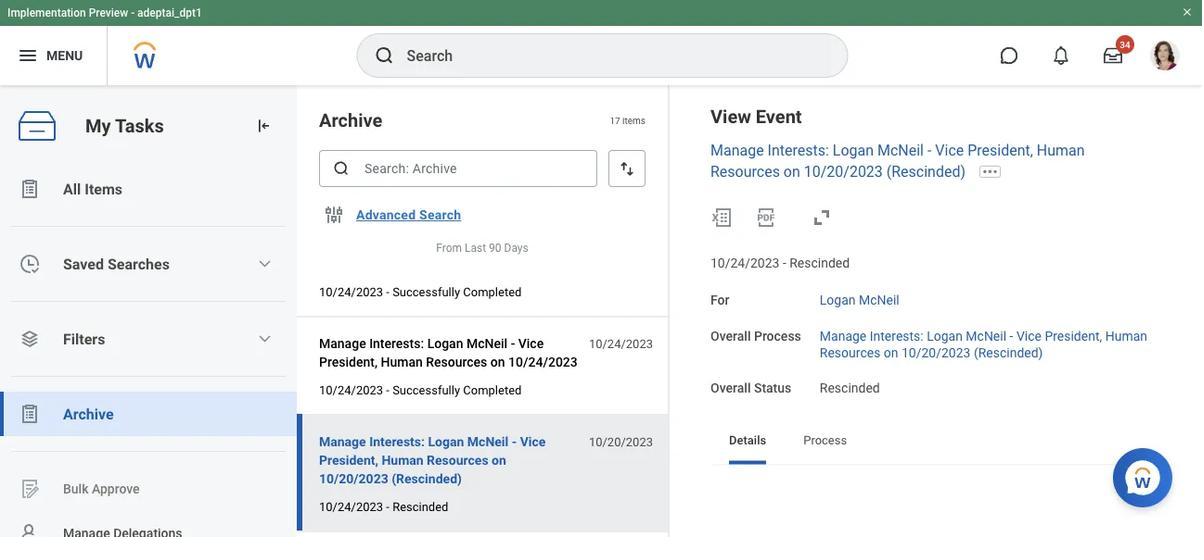 Task type: describe. For each thing, give the bounding box(es) containing it.
manage interests: logan mcneil - vice president, human resources on 10/20/2023 (rescinded) for view event
[[711, 142, 1085, 181]]

90
[[489, 242, 501, 255]]

my
[[85, 115, 111, 137]]

view event
[[711, 106, 802, 128]]

days
[[504, 242, 528, 255]]

bulk approve
[[63, 482, 140, 497]]

0 vertical spatial 10/24/2023 - rescinded
[[711, 256, 850, 271]]

clipboard image
[[19, 178, 41, 200]]

interests: for 10/24/2023
[[369, 336, 424, 352]]

overall status element
[[820, 370, 880, 398]]

approve
[[92, 482, 140, 497]]

advanced search button
[[349, 197, 469, 234]]

user plus image
[[19, 523, 41, 538]]

saved searches button
[[0, 242, 297, 287]]

search image inside item list element
[[332, 160, 351, 178]]

details
[[729, 434, 766, 448]]

from
[[436, 242, 462, 255]]

archive inside button
[[63, 406, 114, 423]]

rename image
[[19, 479, 41, 501]]

logan mcneil
[[820, 293, 900, 308]]

vice for 10/20/2023
[[520, 435, 546, 450]]

- inside button
[[512, 435, 517, 450]]

2 10/24/2023 - successfully completed from the top
[[319, 384, 522, 398]]

archive button
[[0, 392, 297, 437]]

2 successfully from the top
[[392, 384, 460, 398]]

resources for 10/24/2023
[[426, 355, 487, 370]]

menu button
[[0, 26, 107, 85]]

configure image
[[323, 204, 345, 226]]

overall for overall process
[[711, 329, 751, 344]]

manage interests: logan mcneil - vice president, human resources on 10/24/2023 for 10/24/2023 - successfully completed
[[319, 238, 578, 272]]

34
[[1120, 39, 1130, 50]]

interests: for 10/24/2023 - successfully completed
[[369, 238, 424, 253]]

vice for 10/24/2023
[[518, 336, 544, 352]]

export to excel image
[[711, 207, 733, 229]]

mcneil inside button
[[467, 435, 509, 450]]

overall for overall status
[[711, 381, 751, 396]]

on for 10/20/2023
[[492, 453, 506, 469]]

17 items
[[610, 115, 646, 126]]

0 vertical spatial rescinded
[[790, 256, 850, 271]]

manage interests: logan mcneil - vice president, human resources on 10/20/2023 (rescinded) link for event
[[711, 142, 1085, 181]]

manage for 10/20/2023
[[319, 435, 366, 450]]

34 button
[[1093, 35, 1134, 76]]

view printable version (pdf) image
[[755, 207, 777, 229]]

my tasks
[[85, 115, 164, 137]]

filters button
[[0, 317, 297, 362]]

process inside tab list
[[803, 434, 847, 448]]

logan mcneil link
[[820, 289, 900, 308]]

item list element
[[297, 85, 670, 538]]

filters
[[63, 331, 105, 348]]

manage interests: logan mcneil - vice president, human resources on 10/20/2023 (rescinded) button
[[319, 431, 579, 491]]

inbox large image
[[1104, 46, 1122, 65]]

overall status
[[711, 381, 791, 396]]

manage interests: logan mcneil - vice president, human resources on 10/24/2023 button for 10/24/2023
[[319, 333, 579, 374]]

human for 10/24/2023
[[381, 355, 423, 370]]

items
[[622, 115, 646, 126]]

items
[[85, 180, 122, 198]]

clipboard image
[[19, 403, 41, 426]]

0 vertical spatial process
[[754, 329, 801, 344]]

manage for 10/24/2023
[[319, 336, 366, 352]]

president, for 10/20/2023
[[319, 453, 378, 469]]

notifications large image
[[1052, 46, 1070, 65]]

preview
[[89, 6, 128, 19]]

1 10/24/2023 - successfully completed from the top
[[319, 285, 522, 299]]

from last 90 days
[[436, 242, 528, 255]]

president, for 10/24/2023
[[319, 355, 378, 370]]

manage interests: logan mcneil - vice president, human resources on 10/24/2023 button for 10/24/2023 - successfully completed
[[319, 235, 579, 276]]

on for 10/24/2023 - successfully completed
[[490, 257, 505, 272]]

chevron down image
[[257, 257, 272, 272]]

logan inside button
[[428, 435, 464, 450]]

manage interests: logan mcneil - vice president, human resources on 10/20/2023 (rescinded) link for process
[[820, 325, 1147, 361]]

search
[[419, 208, 461, 223]]

event
[[756, 106, 802, 128]]

manage interests: logan mcneil - vice president, human resources on 10/24/2023 for 10/24/2023
[[319, 336, 578, 370]]

manage for 10/24/2023 - successfully completed
[[319, 238, 366, 253]]



Task type: vqa. For each thing, say whether or not it's contained in the screenshot.
'My Reports - Expand/Collapse Chart' ICON
no



Task type: locate. For each thing, give the bounding box(es) containing it.
10/24/2023 - rescinded
[[711, 256, 850, 271], [319, 501, 448, 514]]

10/24/2023 - successfully completed up manage interests: logan mcneil - vice president, human resources on 10/20/2023 (rescinded) button
[[319, 384, 522, 398]]

1 vertical spatial manage interests: logan mcneil - vice president, human resources on 10/24/2023
[[319, 336, 578, 370]]

(rescinded) inside button
[[392, 472, 462, 487]]

17
[[610, 115, 620, 126]]

1 successfully from the top
[[392, 285, 460, 299]]

2 vertical spatial manage interests: logan mcneil - vice president, human resources on 10/20/2023 (rescinded)
[[319, 435, 546, 487]]

resources
[[711, 163, 780, 181], [426, 257, 487, 272], [820, 346, 881, 361], [426, 355, 487, 370], [427, 453, 488, 469]]

manage interests: logan mcneil - vice president, human resources on 10/20/2023 (rescinded)
[[711, 142, 1085, 181], [820, 329, 1147, 361], [319, 435, 546, 487]]

0 vertical spatial manage interests: logan mcneil - vice president, human resources on 10/20/2023 (rescinded)
[[711, 142, 1085, 181]]

(rescinded) for process
[[974, 346, 1043, 361]]

10/20/2023 inside manage interests: logan mcneil - vice president, human resources on 10/20/2023 (rescinded) button
[[319, 472, 388, 487]]

interests: for 10/20/2023
[[369, 435, 425, 450]]

10/20/2023
[[804, 163, 883, 181], [902, 346, 971, 361], [589, 436, 653, 449], [319, 472, 388, 487]]

vice
[[935, 142, 964, 160], [518, 238, 544, 253], [1017, 329, 1042, 344], [518, 336, 544, 352], [520, 435, 546, 450]]

successfully up manage interests: logan mcneil - vice president, human resources on 10/20/2023 (rescinded) button
[[392, 384, 460, 398]]

0 vertical spatial overall
[[711, 329, 751, 344]]

0 vertical spatial 10/24/2023 - successfully completed
[[319, 285, 522, 299]]

interests:
[[768, 142, 829, 160], [369, 238, 424, 253], [870, 329, 924, 344], [369, 336, 424, 352], [369, 435, 425, 450]]

successfully down from
[[392, 285, 460, 299]]

0 horizontal spatial (rescinded)
[[392, 472, 462, 487]]

1 horizontal spatial archive
[[319, 109, 382, 131]]

on for 10/24/2023
[[490, 355, 505, 370]]

view
[[711, 106, 751, 128]]

overall down for
[[711, 329, 751, 344]]

logan
[[833, 142, 874, 160], [427, 238, 463, 253], [820, 293, 856, 308], [927, 329, 963, 344], [427, 336, 463, 352], [428, 435, 464, 450]]

manage interests: logan mcneil - vice president, human resources on 10/20/2023 (rescinded) link
[[711, 142, 1085, 181], [820, 325, 1147, 361]]

manage interests: logan mcneil - vice president, human resources on 10/20/2023 (rescinded) inside button
[[319, 435, 546, 487]]

1 vertical spatial completed
[[463, 384, 522, 398]]

1 vertical spatial archive
[[63, 406, 114, 423]]

1 vertical spatial manage interests: logan mcneil - vice president, human resources on 10/20/2023 (rescinded) link
[[820, 325, 1147, 361]]

2 overall from the top
[[711, 381, 751, 396]]

sort image
[[618, 160, 636, 178]]

1 vertical spatial manage interests: logan mcneil - vice president, human resources on 10/20/2023 (rescinded)
[[820, 329, 1147, 361]]

process up status at the bottom of page
[[754, 329, 801, 344]]

0 vertical spatial completed
[[463, 285, 522, 299]]

for
[[711, 293, 729, 308]]

tasks
[[115, 115, 164, 137]]

manage interests: logan mcneil - vice president, human resources on 10/24/2023 button
[[319, 235, 579, 276], [319, 333, 579, 374]]

1 vertical spatial overall
[[711, 381, 751, 396]]

0 vertical spatial search image
[[373, 45, 396, 67]]

president, for 10/24/2023 - successfully completed
[[319, 257, 378, 272]]

overall
[[711, 329, 751, 344], [711, 381, 751, 396]]

1 manage interests: logan mcneil - vice president, human resources on 10/24/2023 button from the top
[[319, 235, 579, 276]]

0 vertical spatial (rescinded)
[[887, 163, 966, 181]]

menu
[[46, 48, 83, 63]]

president,
[[968, 142, 1033, 160], [319, 257, 378, 272], [1045, 329, 1102, 344], [319, 355, 378, 370], [319, 453, 378, 469]]

manage inside button
[[319, 435, 366, 450]]

-
[[131, 6, 135, 19], [928, 142, 932, 160], [511, 238, 515, 253], [783, 256, 786, 271], [386, 285, 390, 299], [1010, 329, 1013, 344], [511, 336, 515, 352], [386, 384, 390, 398], [512, 435, 517, 450], [386, 501, 390, 514]]

menu banner
[[0, 0, 1202, 85]]

completed down 90
[[463, 285, 522, 299]]

0 vertical spatial manage interests: logan mcneil - vice president, human resources on 10/20/2023 (rescinded) link
[[711, 142, 1085, 181]]

2 completed from the top
[[463, 384, 522, 398]]

status
[[754, 381, 791, 396]]

vice for 10/24/2023 - successfully completed
[[518, 238, 544, 253]]

(rescinded) for event
[[887, 163, 966, 181]]

resources inside button
[[427, 453, 488, 469]]

search image
[[373, 45, 396, 67], [332, 160, 351, 178]]

saved searches
[[63, 256, 170, 273]]

1 vertical spatial search image
[[332, 160, 351, 178]]

1 vertical spatial rescinded
[[820, 381, 880, 396]]

resources for 10/24/2023 - successfully completed
[[426, 257, 487, 272]]

my tasks element
[[0, 85, 297, 538]]

0 vertical spatial manage interests: logan mcneil - vice president, human resources on 10/24/2023
[[319, 238, 578, 272]]

rescinded inside item list element
[[392, 501, 448, 514]]

0 vertical spatial successfully
[[392, 285, 460, 299]]

archive right transformation import 'icon' in the left top of the page
[[319, 109, 382, 131]]

10/24/2023 - successfully completed down from
[[319, 285, 522, 299]]

bulk
[[63, 482, 89, 497]]

completed up manage interests: logan mcneil - vice president, human resources on 10/20/2023 (rescinded) button
[[463, 384, 522, 398]]

human inside button
[[382, 453, 424, 469]]

resources for 10/20/2023
[[427, 453, 488, 469]]

vice inside button
[[520, 435, 546, 450]]

implementation
[[7, 6, 86, 19]]

1 horizontal spatial (rescinded)
[[887, 163, 966, 181]]

2 vertical spatial (rescinded)
[[392, 472, 462, 487]]

process
[[754, 329, 801, 344], [803, 434, 847, 448]]

saved
[[63, 256, 104, 273]]

0 horizontal spatial search image
[[332, 160, 351, 178]]

1 horizontal spatial 10/24/2023 - rescinded
[[711, 256, 850, 271]]

archive right clipboard image in the left of the page
[[63, 406, 114, 423]]

rescinded down manage interests: logan mcneil - vice president, human resources on 10/20/2023 (rescinded) button
[[392, 501, 448, 514]]

0 horizontal spatial 10/24/2023 - rescinded
[[319, 501, 448, 514]]

adeptai_dpt1
[[137, 6, 202, 19]]

manage
[[711, 142, 764, 160], [319, 238, 366, 253], [820, 329, 867, 344], [319, 336, 366, 352], [319, 435, 366, 450]]

profile logan mcneil image
[[1150, 41, 1180, 74]]

on
[[784, 163, 800, 181], [490, 257, 505, 272], [884, 346, 898, 361], [490, 355, 505, 370], [492, 453, 506, 469]]

Search: Archive text field
[[319, 150, 597, 187]]

transformation import image
[[254, 117, 273, 135]]

overall left status at the bottom of page
[[711, 381, 751, 396]]

human
[[1037, 142, 1085, 160], [381, 257, 423, 272], [1105, 329, 1147, 344], [381, 355, 423, 370], [382, 453, 424, 469]]

tab list containing details
[[711, 421, 1165, 465]]

implementation preview -   adeptai_dpt1
[[7, 6, 202, 19]]

2 horizontal spatial (rescinded)
[[974, 346, 1043, 361]]

mcneil
[[878, 142, 924, 160], [467, 238, 508, 253], [859, 293, 900, 308], [966, 329, 1007, 344], [467, 336, 508, 352], [467, 435, 509, 450]]

1 vertical spatial successfully
[[392, 384, 460, 398]]

10/24/2023 - rescinded down manage interests: logan mcneil - vice president, human resources on 10/20/2023 (rescinded) button
[[319, 501, 448, 514]]

searches
[[108, 256, 170, 273]]

on inside manage interests: logan mcneil - vice president, human resources on 10/20/2023 (rescinded) button
[[492, 453, 506, 469]]

manage interests: logan mcneil - vice president, human resources on 10/24/2023
[[319, 238, 578, 272], [319, 336, 578, 370]]

10/24/2023 - successfully completed
[[319, 285, 522, 299], [319, 384, 522, 398]]

human for 10/24/2023 - successfully completed
[[381, 257, 423, 272]]

tab list
[[711, 421, 1165, 465]]

close environment banner image
[[1182, 6, 1193, 18]]

2 vertical spatial rescinded
[[392, 501, 448, 514]]

1 vertical spatial (rescinded)
[[974, 346, 1043, 361]]

bulk approve link
[[0, 468, 297, 512]]

last
[[465, 242, 486, 255]]

1 horizontal spatial process
[[803, 434, 847, 448]]

0 horizontal spatial archive
[[63, 406, 114, 423]]

- inside menu banner
[[131, 6, 135, 19]]

0 vertical spatial manage interests: logan mcneil - vice president, human resources on 10/24/2023 button
[[319, 235, 579, 276]]

all
[[63, 180, 81, 198]]

fullscreen image
[[811, 207, 833, 229]]

advanced
[[356, 208, 416, 223]]

justify image
[[17, 45, 39, 67]]

archive
[[319, 109, 382, 131], [63, 406, 114, 423]]

perspective image
[[19, 328, 41, 351]]

1 vertical spatial manage interests: logan mcneil - vice president, human resources on 10/24/2023 button
[[319, 333, 579, 374]]

all items
[[63, 180, 122, 198]]

interests: inside button
[[369, 435, 425, 450]]

1 manage interests: logan mcneil - vice president, human resources on 10/24/2023 from the top
[[319, 238, 578, 272]]

2 manage interests: logan mcneil - vice president, human resources on 10/24/2023 from the top
[[319, 336, 578, 370]]

process down overall status element
[[803, 434, 847, 448]]

10/24/2023 - rescinded down the view printable version (pdf) icon
[[711, 256, 850, 271]]

clock check image
[[19, 253, 41, 275]]

1 completed from the top
[[463, 285, 522, 299]]

1 vertical spatial 10/24/2023 - rescinded
[[319, 501, 448, 514]]

human for 10/20/2023
[[382, 453, 424, 469]]

10/24/2023
[[711, 256, 780, 271], [508, 257, 578, 272], [319, 285, 383, 299], [589, 337, 653, 351], [508, 355, 578, 370], [319, 384, 383, 398], [319, 501, 383, 514]]

overall process
[[711, 329, 801, 344]]

2 manage interests: logan mcneil - vice president, human resources on 10/24/2023 button from the top
[[319, 333, 579, 374]]

10/24/2023 - rescinded inside item list element
[[319, 501, 448, 514]]

1 vertical spatial process
[[803, 434, 847, 448]]

completed
[[463, 285, 522, 299], [463, 384, 522, 398]]

1 vertical spatial 10/24/2023 - successfully completed
[[319, 384, 522, 398]]

successfully
[[392, 285, 460, 299], [392, 384, 460, 398]]

archive inside item list element
[[319, 109, 382, 131]]

rescinded right status at the bottom of page
[[820, 381, 880, 396]]

0 vertical spatial archive
[[319, 109, 382, 131]]

rescinded down fullscreen icon
[[790, 256, 850, 271]]

(rescinded)
[[887, 163, 966, 181], [974, 346, 1043, 361], [392, 472, 462, 487]]

Search Workday  search field
[[407, 35, 809, 76]]

advanced search
[[356, 208, 461, 223]]

0 horizontal spatial process
[[754, 329, 801, 344]]

1 horizontal spatial search image
[[373, 45, 396, 67]]

manage interests: logan mcneil - vice president, human resources on 10/20/2023 (rescinded) for overall process
[[820, 329, 1147, 361]]

list
[[0, 167, 297, 538]]

rescinded
[[790, 256, 850, 271], [820, 381, 880, 396], [392, 501, 448, 514]]

1 overall from the top
[[711, 329, 751, 344]]

president, inside button
[[319, 453, 378, 469]]

all items button
[[0, 167, 297, 211]]

chevron down image
[[257, 332, 272, 347]]

list containing all items
[[0, 167, 297, 538]]



